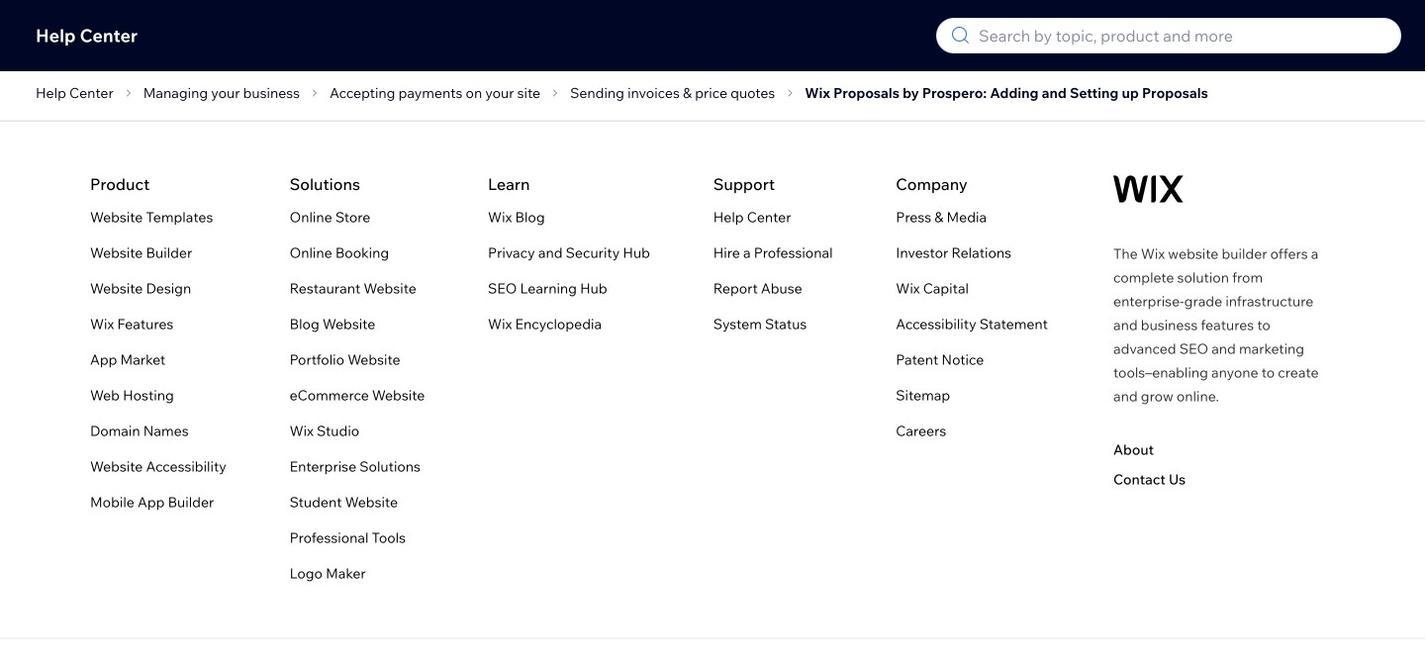 Task type: vqa. For each thing, say whether or not it's contained in the screenshot.
'Wix logo, homepage'
yes



Task type: locate. For each thing, give the bounding box(es) containing it.
Search by topic, product and more field
[[973, 19, 1389, 52]]



Task type: describe. For each thing, give the bounding box(es) containing it.
wix logo, homepage image
[[1113, 175, 1184, 203]]



